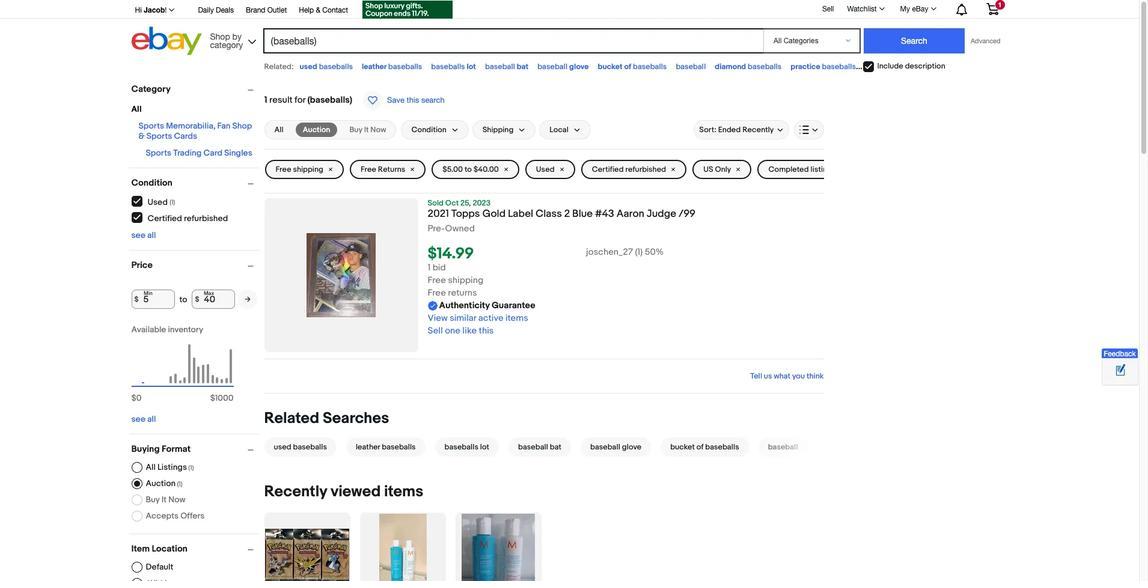 Task type: vqa. For each thing, say whether or not it's contained in the screenshot.
of inside 'link'
yes



Task type: locate. For each thing, give the bounding box(es) containing it.
1 vertical spatial buy it now
[[146, 495, 185, 505]]

leather baseballs down searches
[[356, 443, 416, 452]]

1 vertical spatial now
[[168, 495, 185, 505]]

watchlist
[[847, 5, 877, 13]]

(1) inside the all listings (1)
[[188, 464, 194, 472]]

1 horizontal spatial certified refurbished link
[[581, 160, 687, 179]]

1 see all button from the top
[[131, 230, 156, 240]]

sell left watchlist at the right top
[[822, 5, 834, 13]]

0 horizontal spatial shipping
[[293, 165, 323, 174]]

1 horizontal spatial glove
[[622, 443, 642, 452]]

1 vertical spatial all
[[274, 125, 284, 135]]

1 vertical spatial used
[[148, 197, 168, 207]]

1
[[998, 1, 1002, 8], [264, 94, 267, 106], [428, 262, 431, 274]]

0
[[136, 393, 142, 403]]

all listings (1)
[[146, 462, 194, 472]]

(1) down listings at the bottom of the page
[[177, 480, 182, 488]]

1 vertical spatial leather baseballs
[[356, 443, 416, 452]]

0 vertical spatial auction
[[303, 125, 330, 135]]

free shipping link
[[265, 160, 344, 179]]

0 horizontal spatial &
[[139, 131, 145, 141]]

singles
[[224, 148, 252, 158]]

lot left baseball bat link
[[480, 443, 489, 452]]

hi
[[135, 6, 142, 14]]

1 horizontal spatial shipping
[[448, 275, 483, 286]]

certified refurbished up aaron
[[592, 165, 666, 174]]

returns
[[378, 165, 405, 174]]

1 horizontal spatial bat
[[550, 443, 561, 452]]

condition button down search
[[401, 120, 469, 139]]

1 horizontal spatial baseball link
[[754, 438, 812, 457]]

Auction selected text field
[[303, 124, 330, 135]]

certified refurbished
[[592, 165, 666, 174], [148, 213, 228, 223]]

2 all from the top
[[147, 414, 156, 424]]

0 vertical spatial of
[[624, 62, 631, 72]]

baseball bat link
[[504, 438, 576, 457]]

& inside account navigation
[[316, 6, 320, 14]]

all up the buying
[[147, 414, 156, 424]]

condition down search
[[411, 125, 446, 135]]

baseball bat inside baseball bat link
[[518, 443, 561, 452]]

1 horizontal spatial this
[[479, 325, 494, 337]]

0 horizontal spatial auction
[[146, 478, 176, 489]]

my ebay link
[[894, 2, 942, 16]]

2 vertical spatial 1
[[428, 262, 431, 274]]

this inside button
[[407, 96, 419, 105]]

condition up "used (1)"
[[131, 177, 172, 189]]

(1) inside "used (1)"
[[170, 198, 175, 206]]

certified refurbished link down "used (1)"
[[131, 212, 229, 223]]

of inside 'bucket of baseballs' link
[[697, 443, 704, 452]]

owned
[[445, 223, 475, 234]]

certified refurbished link up aaron
[[581, 160, 687, 179]]

sell
[[822, 5, 834, 13], [428, 325, 443, 337]]

1 vertical spatial this
[[479, 325, 494, 337]]

Minimum value $5 text field
[[131, 290, 175, 309]]

1 horizontal spatial condition
[[411, 125, 446, 135]]

include
[[877, 61, 903, 71]]

all up price
[[147, 230, 156, 240]]

bucket inside 'bucket of baseballs' link
[[670, 443, 695, 452]]

brand outlet
[[246, 6, 287, 14]]

sell inside account navigation
[[822, 5, 834, 13]]

it
[[364, 125, 369, 135], [162, 495, 167, 505]]

items
[[505, 313, 528, 324], [384, 483, 423, 501]]

all down result
[[274, 125, 284, 135]]

leather up save this search button
[[362, 62, 387, 72]]

listings
[[811, 165, 836, 174]]

1 vertical spatial &
[[139, 131, 145, 141]]

1 horizontal spatial to
[[465, 165, 472, 174]]

1 vertical spatial it
[[162, 495, 167, 505]]

see up price
[[131, 230, 145, 240]]

certified refurbished link
[[581, 160, 687, 179], [131, 212, 229, 223]]

see all button down 0
[[131, 414, 156, 424]]

lot down search for anything text field
[[467, 62, 476, 72]]

1 horizontal spatial used
[[536, 165, 555, 174]]

graph of available inventory between $5.0 and $40.0 image
[[131, 325, 234, 409]]

accepts
[[146, 511, 179, 521]]

0 horizontal spatial certified refurbished link
[[131, 212, 229, 223]]

see all up price
[[131, 230, 156, 240]]

brand
[[246, 6, 265, 14]]

all down category
[[131, 104, 142, 114]]

1 vertical spatial see
[[131, 414, 145, 424]]

1 inside 1 link
[[998, 1, 1002, 8]]

1 vertical spatial all
[[147, 414, 156, 424]]

baseball link for related:
[[676, 62, 706, 72]]

 (1) Items text field
[[187, 464, 194, 472], [176, 480, 182, 488]]

certified refurbished inside main content
[[592, 165, 666, 174]]

sports for sports trading card singles
[[146, 148, 171, 158]]

0 horizontal spatial 1
[[264, 94, 267, 106]]

used
[[536, 165, 555, 174], [148, 197, 168, 207]]

buy up accepts
[[146, 495, 160, 505]]

(1) right listings at the bottom of the page
[[188, 464, 194, 472]]

by
[[232, 32, 242, 41]]

1 horizontal spatial it
[[364, 125, 369, 135]]

$ 0
[[131, 393, 142, 403]]

(1)
[[170, 198, 175, 206], [635, 247, 643, 258], [188, 464, 194, 472], [177, 480, 182, 488]]

1 vertical spatial see all
[[131, 414, 156, 424]]

1 see from the top
[[131, 230, 145, 240]]

this down the active
[[479, 325, 494, 337]]

0 vertical spatial used
[[536, 165, 555, 174]]

1 vertical spatial items
[[384, 483, 423, 501]]

$5.00 to $40.00
[[443, 165, 499, 174]]

description
[[905, 61, 945, 71]]

jacob
[[144, 5, 165, 14]]

blue
[[572, 208, 593, 220]]

!
[[165, 6, 167, 14]]

category
[[131, 84, 171, 95]]

$40.00
[[473, 165, 499, 174]]

to right '$5.00'
[[465, 165, 472, 174]]

1 vertical spatial used baseballs
[[274, 443, 327, 452]]

1 all from the top
[[147, 230, 156, 240]]

0 vertical spatial see all
[[131, 230, 156, 240]]

1 vertical spatial condition
[[131, 177, 172, 189]]

free left returns
[[361, 165, 376, 174]]

0 horizontal spatial items
[[384, 483, 423, 501]]

category
[[210, 40, 243, 50]]

topps
[[451, 208, 480, 220]]

inventory
[[168, 325, 203, 335]]

main content
[[264, 78, 857, 581]]

used right related:
[[300, 62, 317, 72]]

auction
[[303, 125, 330, 135], [146, 478, 176, 489]]

1000
[[215, 393, 234, 403]]

similar
[[450, 313, 476, 324]]

used for used
[[536, 165, 555, 174]]

free returns
[[361, 165, 405, 174]]

1 horizontal spatial buy it now
[[350, 125, 386, 135]]

shipping up 'returns'
[[448, 275, 483, 286]]

you
[[792, 372, 805, 381]]

certified refurbished down "used (1)"
[[148, 213, 228, 223]]

diamond
[[715, 62, 746, 72]]

& left cards
[[139, 131, 145, 141]]

shipping down auction text box
[[293, 165, 323, 174]]

shop
[[210, 32, 230, 41], [232, 121, 252, 131]]

1 vertical spatial condition button
[[131, 177, 259, 189]]

local
[[550, 125, 569, 135]]

all inside all link
[[274, 125, 284, 135]]

1 left result
[[264, 94, 267, 106]]

0 vertical spatial baseball glove
[[538, 62, 589, 72]]

free
[[276, 165, 291, 174], [361, 165, 376, 174], [428, 275, 446, 286], [428, 287, 446, 299]]

recently down the used baseballs link
[[264, 483, 327, 501]]

help & contact link
[[299, 4, 348, 17]]

now up accepts offers
[[168, 495, 185, 505]]

to right minimum value $5 text box
[[179, 294, 187, 304]]

used baseballs up the (baseballs)
[[300, 62, 353, 72]]

1 horizontal spatial of
[[697, 443, 704, 452]]

used inside used link
[[536, 165, 555, 174]]

it down auction (1)
[[162, 495, 167, 505]]

see all for price
[[131, 414, 156, 424]]

pre-
[[428, 223, 445, 234]]

Authenticity Guarantee text field
[[428, 299, 535, 312]]

0 vertical spatial baseball bat
[[485, 62, 529, 72]]

it up free returns on the left of the page
[[364, 125, 369, 135]]

listings
[[158, 462, 187, 472]]

0 vertical spatial bucket of baseballs
[[598, 62, 667, 72]]

refurbished up price dropdown button on the top of page
[[184, 213, 228, 223]]

0 vertical spatial it
[[364, 125, 369, 135]]

0 horizontal spatial certified
[[148, 213, 182, 223]]

shop by category banner
[[128, 0, 1008, 58]]

1 horizontal spatial condition button
[[401, 120, 469, 139]]

accepts offers
[[146, 511, 205, 521]]

buy right auction link
[[350, 125, 362, 135]]

save this search button
[[360, 90, 448, 111]]

save this search
[[387, 96, 445, 105]]

0 horizontal spatial lot
[[467, 62, 476, 72]]

0 vertical spatial certified refurbished
[[592, 165, 666, 174]]

see
[[131, 230, 145, 240], [131, 414, 145, 424]]

0 vertical spatial refurbished
[[625, 165, 666, 174]]

recently
[[742, 125, 774, 135], [264, 483, 327, 501]]

0 horizontal spatial used
[[148, 197, 168, 207]]

see all down 0
[[131, 414, 156, 424]]

used baseballs down related
[[274, 443, 327, 452]]

0 vertical spatial condition button
[[401, 120, 469, 139]]

certified up #43
[[592, 165, 624, 174]]

1 see all from the top
[[131, 230, 156, 240]]

(1) left 50%
[[635, 247, 643, 258]]

1 vertical spatial bat
[[550, 443, 561, 452]]

used inside main content
[[274, 443, 291, 452]]

0 vertical spatial glove
[[569, 62, 589, 72]]

get the coupon image
[[362, 1, 453, 19]]

0 horizontal spatial  (1) items text field
[[176, 480, 182, 488]]

items right the viewed
[[384, 483, 423, 501]]

2 see all from the top
[[131, 414, 156, 424]]

sell inside "joschen_27 (1) 50% 1 bid free shipping free returns authenticity guarantee view similar active items sell one like this"
[[428, 325, 443, 337]]

to
[[465, 165, 472, 174], [179, 294, 187, 304]]

auction for auction
[[303, 125, 330, 135]]

0 horizontal spatial shop
[[210, 32, 230, 41]]

auction down 1 result for (baseballs)
[[303, 125, 330, 135]]

leather baseballs up save
[[362, 62, 422, 72]]

1 left bid
[[428, 262, 431, 274]]

1 horizontal spatial auction
[[303, 125, 330, 135]]

2 see all button from the top
[[131, 414, 156, 424]]

1 vertical spatial certified refurbished link
[[131, 212, 229, 223]]

1 for 1
[[998, 1, 1002, 8]]

used link
[[525, 160, 575, 179]]

1 horizontal spatial sell
[[822, 5, 834, 13]]

related searches
[[264, 409, 389, 428]]

0 vertical spatial 1
[[998, 1, 1002, 8]]

deals
[[216, 6, 234, 14]]

1 vertical spatial shipping
[[448, 275, 483, 286]]

1 vertical spatial auction
[[146, 478, 176, 489]]

see all button up price
[[131, 230, 156, 240]]

(1) down trading on the left top of page
[[170, 198, 175, 206]]

sports trading card singles link
[[146, 148, 252, 158]]

1 horizontal spatial &
[[316, 6, 320, 14]]

0 vertical spatial buy it now
[[350, 125, 386, 135]]

certified
[[592, 165, 624, 174], [148, 213, 182, 223]]

sell down view
[[428, 325, 443, 337]]

certified down "used (1)"
[[148, 213, 182, 223]]

0 vertical spatial recently
[[742, 125, 774, 135]]

this
[[407, 96, 419, 105], [479, 325, 494, 337]]

1 up advanced link at the top
[[998, 1, 1002, 8]]

buy it now inside buy it now link
[[350, 125, 386, 135]]

0 vertical spatial sell
[[822, 5, 834, 13]]

lot
[[467, 62, 476, 72], [480, 443, 489, 452]]

daily
[[198, 6, 214, 14]]

oct
[[445, 198, 459, 208]]

items down guarantee
[[505, 313, 528, 324]]

0 vertical spatial now
[[370, 125, 386, 135]]

bat inside main content
[[550, 443, 561, 452]]

0 horizontal spatial this
[[407, 96, 419, 105]]

0 vertical spatial to
[[465, 165, 472, 174]]

baseball link
[[676, 62, 706, 72], [754, 438, 812, 457]]

of
[[624, 62, 631, 72], [697, 443, 704, 452]]

shop inside the sports memorabilia, fan shop & sports cards
[[232, 121, 252, 131]]

0 horizontal spatial of
[[624, 62, 631, 72]]

watchlist link
[[841, 2, 890, 16]]

shipping button
[[472, 120, 536, 139]]

1 vertical spatial sell
[[428, 325, 443, 337]]

this inside "joschen_27 (1) 50% 1 bid free shipping free returns authenticity guarantee view similar active items sell one like this"
[[479, 325, 494, 337]]

0 vertical spatial  (1) items text field
[[187, 464, 194, 472]]

& right help
[[316, 6, 320, 14]]

what
[[774, 372, 790, 381]]

practice
[[791, 62, 820, 72]]

sports for sports memorabilia, fan shop & sports cards
[[139, 121, 164, 131]]

see all button for condition
[[131, 230, 156, 240]]

shop left by
[[210, 32, 230, 41]]

item location
[[131, 543, 188, 555]]

buy it now down auction (1)
[[146, 495, 185, 505]]

0 vertical spatial bat
[[517, 62, 529, 72]]

1 vertical spatial bucket
[[670, 443, 695, 452]]

searches
[[323, 409, 389, 428]]

1 horizontal spatial used
[[300, 62, 317, 72]]

guarantee
[[492, 300, 535, 311]]

us
[[703, 165, 713, 174]]

this right save
[[407, 96, 419, 105]]

2 see from the top
[[131, 414, 145, 424]]

buy it now up free returns on the left of the page
[[350, 125, 386, 135]]

sold
[[428, 198, 444, 208]]

1 vertical spatial refurbished
[[184, 213, 228, 223]]

see all button for price
[[131, 414, 156, 424]]

1 horizontal spatial bucket of baseballs
[[670, 443, 739, 452]]

see down 0
[[131, 414, 145, 424]]

 (1) items text field down listings at the bottom of the page
[[176, 480, 182, 488]]

same day ship moroccanoil volume shampoo and conditioner 8.5 fl oz duo image
[[379, 514, 426, 581]]

now down save this search button
[[370, 125, 386, 135]]

see for price
[[131, 414, 145, 424]]

2 horizontal spatial 1
[[998, 1, 1002, 8]]

1 horizontal spatial certified
[[592, 165, 624, 174]]

used for used (1)
[[148, 197, 168, 207]]

1 horizontal spatial now
[[370, 125, 386, 135]]

see all for condition
[[131, 230, 156, 240]]

1 horizontal spatial shop
[[232, 121, 252, 131]]

0 vertical spatial condition
[[411, 125, 446, 135]]

used down related
[[274, 443, 291, 452]]

1 horizontal spatial baseball glove
[[590, 443, 642, 452]]

all down the buying
[[146, 462, 156, 472]]

None submit
[[864, 28, 965, 53]]

lot inside main content
[[480, 443, 489, 452]]

2021 topps gold label class 2 blue #43 aaron judge /99 heading
[[428, 208, 696, 220]]

condition button down sports trading card singles
[[131, 177, 259, 189]]

0 vertical spatial certified refurbished link
[[581, 160, 687, 179]]

1 vertical spatial  (1) items text field
[[176, 480, 182, 488]]

recently right ended
[[742, 125, 774, 135]]

0 horizontal spatial refurbished
[[184, 213, 228, 223]]

refurbished up aaron
[[625, 165, 666, 174]]

view
[[428, 313, 448, 324]]

auction down the all listings (1) on the bottom left of page
[[146, 478, 176, 489]]

0 horizontal spatial sell
[[428, 325, 443, 337]]

shop right fan
[[232, 121, 252, 131]]

baseball glove
[[538, 62, 589, 72], [590, 443, 642, 452]]

 (1) items text field down 'buying format' dropdown button
[[187, 464, 194, 472]]

1 vertical spatial baseball glove
[[590, 443, 642, 452]]

(1) inside auction (1)
[[177, 480, 182, 488]]

default link
[[131, 562, 173, 573]]

0 horizontal spatial baseball glove
[[538, 62, 589, 72]]

(1) inside "joschen_27 (1) 50% 1 bid free shipping free returns authenticity guarantee view similar active items sell one like this"
[[635, 247, 643, 258]]

see all
[[131, 230, 156, 240], [131, 414, 156, 424]]

leather down searches
[[356, 443, 380, 452]]



Task type: describe. For each thing, give the bounding box(es) containing it.
0 vertical spatial shipping
[[293, 165, 323, 174]]

recently viewed items
[[264, 483, 423, 501]]

1 inside "joschen_27 (1) 50% 1 bid free shipping free returns authenticity guarantee view similar active items sell one like this"
[[428, 262, 431, 274]]

& inside the sports memorabilia, fan shop & sports cards
[[139, 131, 145, 141]]

authenticity
[[439, 300, 490, 311]]

buying format button
[[131, 444, 259, 455]]

free shipping
[[276, 165, 323, 174]]

listing options selector. list view selected. image
[[799, 125, 818, 135]]

returns
[[448, 287, 477, 299]]

all link
[[267, 123, 291, 137]]

save
[[387, 96, 405, 105]]

none submit inside shop by category banner
[[864, 28, 965, 53]]

0 horizontal spatial condition
[[131, 177, 172, 189]]

sports trading card singles
[[146, 148, 252, 158]]

2023
[[473, 198, 491, 208]]

baseball glove inside main content
[[590, 443, 642, 452]]

0 horizontal spatial glove
[[569, 62, 589, 72]]

1 link
[[979, 0, 1006, 17]]

all for condition
[[147, 230, 156, 240]]

$ up the buying
[[131, 393, 136, 403]]

shop by category
[[210, 32, 243, 50]]

sort: ended recently button
[[694, 120, 789, 139]]

tell
[[750, 372, 762, 381]]

it inside main content
[[364, 125, 369, 135]]

0 horizontal spatial bat
[[517, 62, 529, 72]]

item
[[131, 543, 150, 555]]

all for price
[[147, 414, 156, 424]]

1 result for (baseballs)
[[264, 94, 352, 106]]

one
[[445, 325, 460, 337]]

to inside $5.00 to $40.00 link
[[465, 165, 472, 174]]

class
[[536, 208, 562, 220]]

0 horizontal spatial now
[[168, 495, 185, 505]]

gold
[[482, 208, 506, 220]]

0 vertical spatial used baseballs
[[300, 62, 353, 72]]

us only link
[[693, 160, 752, 179]]

free returns link
[[350, 160, 426, 179]]

bucket of baseballs link
[[656, 438, 754, 457]]

my
[[900, 5, 910, 13]]

shop by category button
[[205, 27, 259, 53]]

location
[[152, 543, 188, 555]]

condition inside main content
[[411, 125, 446, 135]]

/99
[[679, 208, 696, 220]]

tell us what you think
[[750, 372, 824, 381]]

main content containing $14.99
[[264, 78, 857, 581]]

card
[[203, 148, 222, 158]]

include description
[[877, 61, 945, 71]]

us only
[[703, 165, 731, 174]]

advanced link
[[965, 29, 1007, 53]]

(1) for used
[[170, 198, 175, 206]]

free down all link
[[276, 165, 291, 174]]

(1) for auction
[[177, 480, 182, 488]]

2021 topps gold label class 2 blue #43 aaron judge /99 image
[[307, 233, 376, 317]]

category button
[[131, 84, 259, 95]]

0 vertical spatial bucket
[[598, 62, 623, 72]]

diamond baseballs
[[715, 62, 782, 72]]

recently inside dropdown button
[[742, 125, 774, 135]]

item location button
[[131, 543, 259, 555]]

help
[[299, 6, 314, 14]]

50%
[[645, 247, 664, 258]]

cards
[[174, 131, 197, 141]]

completed
[[769, 165, 809, 174]]

ebay
[[912, 5, 928, 13]]

3x sealed fossil long/hanger booster packs (artset) wotc original pokemon cards image
[[265, 529, 349, 581]]

practice baseballs
[[791, 62, 856, 72]]

items inside "joschen_27 (1) 50% 1 bid free shipping free returns authenticity guarantee view similar active items sell one like this"
[[505, 313, 528, 324]]

joschen_27 (1) 50% 1 bid free shipping free returns authenticity guarantee view similar active items sell one like this
[[428, 247, 664, 337]]

related
[[264, 409, 319, 428]]

ended
[[718, 125, 741, 135]]

free down bid
[[428, 275, 446, 286]]

label
[[508, 208, 533, 220]]

auction (1)
[[146, 478, 182, 489]]

auction for auction (1)
[[146, 478, 176, 489]]

 (1) items text field for (1)
[[176, 480, 182, 488]]

0 vertical spatial lot
[[467, 62, 476, 72]]

baseballs lot inside main content
[[445, 443, 489, 452]]

0 vertical spatial all
[[131, 104, 142, 114]]

1 vertical spatial to
[[179, 294, 187, 304]]

trading
[[173, 148, 202, 158]]

sports memorabilia, fan shop & sports cards
[[139, 121, 252, 141]]

my ebay
[[900, 5, 928, 13]]

daily deals
[[198, 6, 234, 14]]

format
[[162, 444, 191, 455]]

see for condition
[[131, 230, 145, 240]]

leather inside main content
[[356, 443, 380, 452]]

available
[[131, 325, 166, 335]]

buying format
[[131, 444, 191, 455]]

tell us what you think link
[[750, 372, 824, 381]]

glove inside main content
[[622, 443, 642, 452]]

(1) for joschen_27
[[635, 247, 643, 258]]

available inventory
[[131, 325, 203, 335]]

baseballs lot link
[[430, 438, 504, 457]]

$ up 'buying format' dropdown button
[[210, 393, 215, 403]]

0 vertical spatial leather baseballs
[[362, 62, 422, 72]]

0 vertical spatial baseballs lot
[[431, 62, 476, 72]]

search
[[421, 96, 445, 105]]

buy inside main content
[[350, 125, 362, 135]]

used baseballs inside main content
[[274, 443, 327, 452]]

only
[[715, 165, 731, 174]]

like
[[462, 325, 477, 337]]

shipping
[[483, 125, 514, 135]]

1 vertical spatial certified
[[148, 213, 182, 223]]

offers
[[180, 511, 205, 521]]

$ up available
[[134, 295, 139, 304]]

0 vertical spatial leather
[[362, 62, 387, 72]]

1 vertical spatial recently
[[264, 483, 327, 501]]

shipping inside "joschen_27 (1) 50% 1 bid free shipping free returns authenticity guarantee view similar active items sell one like this"
[[448, 275, 483, 286]]

0 horizontal spatial bucket of baseballs
[[598, 62, 667, 72]]

1 for 1 result for (baseballs)
[[264, 94, 267, 106]]

default
[[146, 562, 173, 572]]

advanced
[[971, 37, 1001, 44]]

sell one like this link
[[428, 325, 494, 337]]

$14.99
[[428, 245, 474, 263]]

think
[[807, 372, 824, 381]]

baseball link for related searches
[[754, 438, 812, 457]]

Search for anything text field
[[265, 29, 761, 52]]

price button
[[131, 260, 259, 271]]

contact
[[322, 6, 348, 14]]

(baseballs)
[[307, 94, 352, 106]]

$ up inventory
[[195, 295, 199, 304]]

Maximum value $40 text field
[[192, 290, 235, 309]]

rawlings
[[865, 62, 894, 72]]

0 horizontal spatial certified refurbished
[[148, 213, 228, 223]]

fan
[[217, 121, 230, 131]]

used (1)
[[148, 197, 175, 207]]

leather baseballs inside main content
[[356, 443, 416, 452]]

shop inside shop by category
[[210, 32, 230, 41]]

account navigation
[[128, 0, 1008, 20]]

local button
[[539, 120, 591, 139]]

0 vertical spatial used
[[300, 62, 317, 72]]

completed listings link
[[758, 160, 856, 179]]

view similar active items link
[[428, 313, 528, 324]]

1 horizontal spatial all
[[146, 462, 156, 472]]

refurbished inside main content
[[625, 165, 666, 174]]

help & contact
[[299, 6, 348, 14]]

 (1) items text field for listings
[[187, 464, 194, 472]]

1 vertical spatial buy
[[146, 495, 160, 505]]

free up view
[[428, 287, 446, 299]]

feedback
[[1104, 350, 1136, 358]]

1 vertical spatial bucket of baseballs
[[670, 443, 739, 452]]

hi jacob !
[[135, 5, 167, 14]]

judge
[[647, 208, 676, 220]]

buy it now link
[[342, 123, 393, 137]]

0 horizontal spatial it
[[162, 495, 167, 505]]

duo moroccanoil extra volume shampoo and conditioner 2.4 oz fine to medium hair image
[[462, 514, 535, 581]]

related:
[[264, 62, 294, 72]]

sell link
[[817, 5, 839, 13]]



